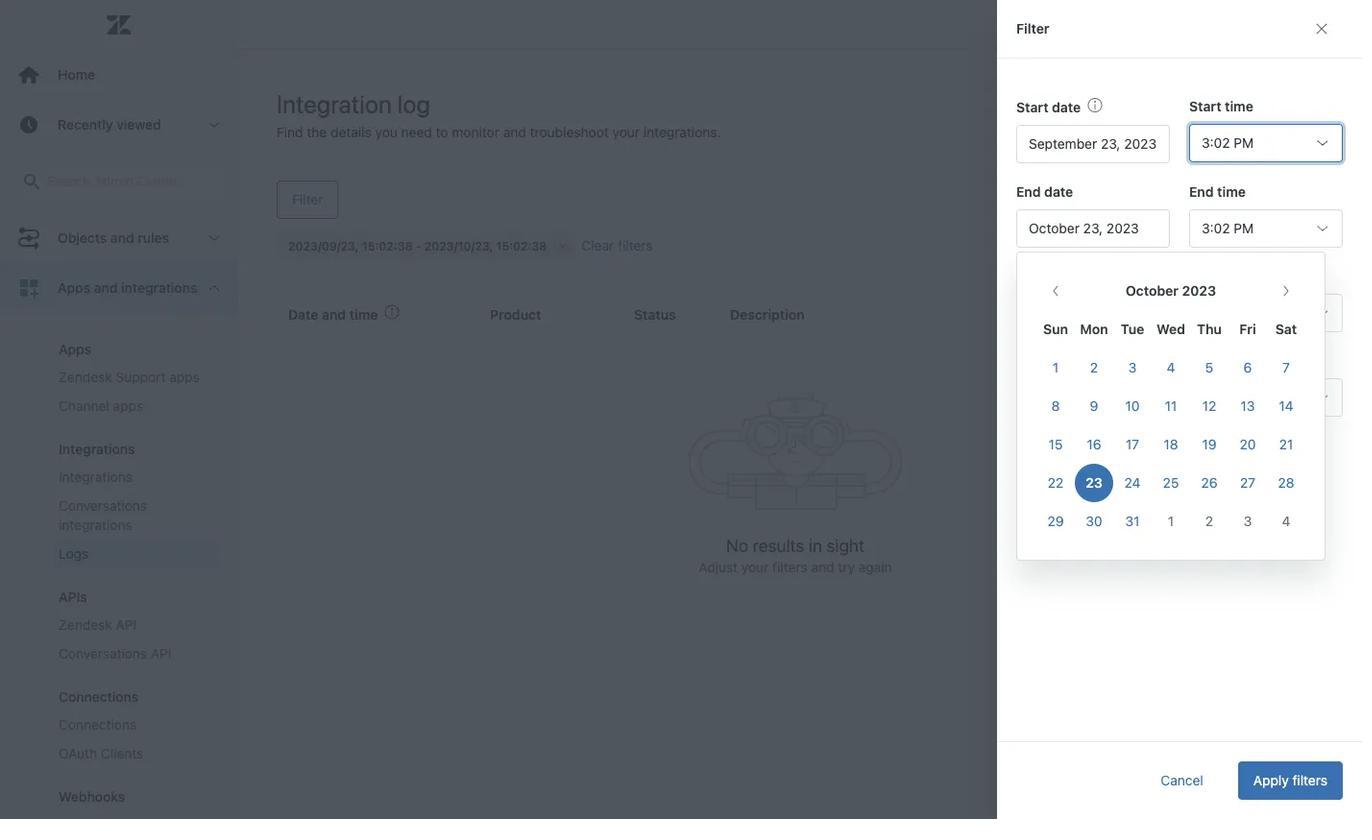 Task type: vqa. For each thing, say whether or not it's contained in the screenshot.
1st the Targets from the bottom of the the Apps and integrations group at the left of page
no



Task type: describe. For each thing, give the bounding box(es) containing it.
oauth
[[59, 746, 97, 762]]

10
[[1125, 398, 1140, 414]]

2 integrations from the top
[[59, 469, 133, 485]]

30
[[1086, 513, 1102, 529]]

connections for first connections element from the bottom
[[59, 717, 137, 733]]

Start date field
[[1016, 125, 1170, 163]]

1 vertical spatial 4
[[1282, 513, 1291, 529]]

3:02 pm for end
[[1202, 220, 1254, 236]]

integrations link
[[51, 463, 218, 492]]

conversations integrations
[[59, 498, 147, 533]]

close modal image
[[1314, 21, 1330, 37]]

20
[[1240, 437, 1256, 452]]

zendesk support apps element
[[59, 368, 200, 387]]

2023
[[1182, 283, 1216, 299]]

filters
[[1293, 773, 1328, 789]]

start time
[[1189, 98, 1254, 114]]

channel
[[59, 398, 109, 414]]

status element
[[1016, 294, 1343, 332]]

sat
[[1276, 321, 1297, 337]]

conversations api element
[[59, 645, 171, 664]]

clients
[[101, 746, 143, 762]]

conversations api
[[59, 646, 171, 662]]

oauth clients element
[[59, 744, 143, 764]]

1 connections element from the top
[[59, 689, 139, 705]]

start time element
[[1189, 124, 1343, 162]]

conversations integrations element
[[59, 497, 210, 535]]

26
[[1201, 475, 1218, 491]]

conversations for integrations
[[59, 498, 147, 514]]

api for conversations api
[[151, 646, 171, 662]]

12
[[1202, 398, 1216, 414]]

zendesk support apps
[[59, 369, 200, 385]]

0 horizontal spatial 4
[[1167, 360, 1175, 376]]

9
[[1090, 398, 1098, 414]]

zendesk for zendesk api
[[59, 617, 112, 633]]

cancel button
[[1145, 762, 1219, 800]]

14
[[1279, 398, 1294, 414]]

logs link
[[51, 540, 218, 569]]

date for start date
[[1052, 99, 1081, 115]]

integrations inside conversations integrations
[[59, 517, 132, 533]]

apis element
[[59, 589, 87, 605]]

api for zendesk api
[[116, 617, 137, 633]]

apps and integrations group
[[0, 313, 237, 819]]

1 integrations from the top
[[59, 441, 135, 457]]

1 vertical spatial 2
[[1205, 513, 1213, 529]]

logs element
[[59, 545, 89, 564]]

17
[[1126, 437, 1139, 452]]

filter
[[1016, 21, 1050, 37]]

apps element
[[59, 342, 91, 357]]

21
[[1279, 437, 1293, 452]]

time for start time
[[1225, 98, 1254, 114]]

channel apps element
[[59, 397, 143, 416]]

apps inside channel apps element
[[113, 398, 143, 414]]

apps and integrations button
[[0, 263, 237, 313]]

connections for 2nd connections element from the bottom
[[59, 689, 139, 705]]

thu
[[1197, 321, 1222, 337]]

apply filters button
[[1238, 762, 1343, 800]]

none search field inside "primary" element
[[2, 162, 235, 201]]

13
[[1241, 398, 1255, 414]]

apps for apps element
[[59, 342, 91, 357]]

16
[[1087, 437, 1101, 452]]

18
[[1164, 437, 1178, 452]]

27
[[1240, 475, 1256, 491]]

end for end date
[[1016, 184, 1041, 200]]



Task type: locate. For each thing, give the bounding box(es) containing it.
2 3:02 pm from the top
[[1202, 220, 1254, 236]]

3:02 pm inside start time element
[[1202, 135, 1254, 151]]

3:02 inside start time element
[[1202, 135, 1230, 151]]

pm down end time
[[1234, 220, 1254, 236]]

conversations inside "link"
[[59, 646, 147, 662]]

1 horizontal spatial 3
[[1244, 513, 1252, 529]]

channel apps
[[59, 398, 143, 414]]

1 horizontal spatial 1
[[1168, 513, 1174, 529]]

3:02 pm down end time
[[1202, 220, 1254, 236]]

product element
[[1016, 378, 1343, 417]]

logs
[[59, 546, 89, 562]]

apps down the zendesk support apps element
[[113, 398, 143, 414]]

integrations element down channel apps element
[[59, 441, 135, 457]]

integrations right the and
[[121, 280, 197, 296]]

1 vertical spatial zendesk
[[59, 617, 112, 633]]

zendesk for zendesk support apps
[[59, 369, 112, 385]]

zendesk support apps link
[[51, 363, 218, 392]]

3:02 down start time at the right top of the page
[[1202, 135, 1230, 151]]

22
[[1048, 475, 1064, 491]]

2 connections element from the top
[[59, 716, 137, 735]]

1 vertical spatial api
[[151, 646, 171, 662]]

1 vertical spatial time
[[1217, 184, 1246, 200]]

1 3:02 pm from the top
[[1202, 135, 1254, 151]]

start for start date
[[1016, 99, 1049, 115]]

time up start time element
[[1225, 98, 1254, 114]]

End date field
[[1016, 209, 1170, 248]]

tree item containing apps and integrations
[[0, 263, 237, 819]]

apis
[[59, 589, 87, 605]]

integrations up conversations integrations
[[59, 469, 133, 485]]

pm
[[1234, 135, 1254, 151], [1234, 220, 1254, 236]]

1 horizontal spatial 2
[[1205, 513, 1213, 529]]

1 vertical spatial apps
[[59, 342, 91, 357]]

0 vertical spatial integrations element
[[59, 441, 135, 457]]

tree item
[[0, 263, 237, 819]]

conversations down zendesk api element
[[59, 646, 147, 662]]

zendesk
[[59, 369, 112, 385], [59, 617, 112, 633]]

start for start time
[[1189, 98, 1222, 114]]

0 vertical spatial 1
[[1053, 360, 1059, 376]]

1 horizontal spatial start
[[1189, 98, 1222, 114]]

0 horizontal spatial api
[[116, 617, 137, 633]]

apply
[[1253, 773, 1289, 789]]

3:02 inside end time element
[[1202, 220, 1230, 236]]

3:02 pm for start
[[1202, 135, 1254, 151]]

connections element
[[59, 689, 139, 705], [59, 716, 137, 735]]

5
[[1205, 360, 1214, 376]]

2
[[1090, 360, 1098, 376], [1205, 513, 1213, 529]]

apps inside the zendesk support apps element
[[169, 369, 200, 385]]

0 horizontal spatial apps
[[113, 398, 143, 414]]

0 horizontal spatial 2
[[1090, 360, 1098, 376]]

0 vertical spatial connections element
[[59, 689, 139, 705]]

0 vertical spatial date
[[1052, 99, 1081, 115]]

apps
[[58, 280, 90, 296], [59, 342, 91, 357]]

sun
[[1043, 321, 1068, 337]]

1 vertical spatial connections element
[[59, 716, 137, 735]]

integrations up logs
[[59, 517, 132, 533]]

1 vertical spatial integrations
[[59, 517, 132, 533]]

0 vertical spatial integrations
[[59, 441, 135, 457]]

15
[[1049, 437, 1063, 452]]

2 3:02 from the top
[[1202, 220, 1230, 236]]

3:02 for end
[[1202, 220, 1230, 236]]

zendesk api element
[[59, 616, 137, 635]]

apps left the and
[[58, 280, 90, 296]]

0 vertical spatial 4
[[1167, 360, 1175, 376]]

1 up 8
[[1053, 360, 1059, 376]]

0 vertical spatial api
[[116, 617, 137, 633]]

0 vertical spatial pm
[[1234, 135, 1254, 151]]

start up the start date field
[[1016, 99, 1049, 115]]

tue
[[1121, 321, 1144, 337]]

1 horizontal spatial apps
[[169, 369, 200, 385]]

25
[[1163, 475, 1179, 491]]

Search Admin Center field
[[47, 173, 213, 190]]

28
[[1278, 475, 1294, 491]]

end for end time
[[1189, 184, 1214, 200]]

connections element up "oauth clients"
[[59, 716, 137, 735]]

end
[[1016, 184, 1041, 200], [1189, 184, 1214, 200]]

filter dialog
[[997, 0, 1362, 819]]

product
[[1016, 353, 1068, 369]]

zendesk api link
[[51, 611, 218, 640]]

time up end time element
[[1217, 184, 1246, 200]]

6
[[1244, 360, 1252, 376]]

0 vertical spatial 3:02 pm
[[1202, 135, 1254, 151]]

4 up product element
[[1167, 360, 1175, 376]]

3:02 pm
[[1202, 135, 1254, 151], [1202, 220, 1254, 236]]

pm inside end time element
[[1234, 220, 1254, 236]]

1 conversations from the top
[[59, 498, 147, 514]]

mon
[[1080, 321, 1108, 337]]

webhooks element
[[59, 789, 125, 805]]

october
[[1126, 283, 1179, 299]]

1 vertical spatial 3
[[1244, 513, 1252, 529]]

conversations for api
[[59, 646, 147, 662]]

3:02 down end time
[[1202, 220, 1230, 236]]

start
[[1189, 98, 1222, 114], [1016, 99, 1049, 115]]

0 vertical spatial 3
[[1128, 360, 1137, 376]]

tree item inside "primary" element
[[0, 263, 237, 819]]

time
[[1225, 98, 1254, 114], [1217, 184, 1246, 200]]

api
[[116, 617, 137, 633], [151, 646, 171, 662]]

integrations element up conversations integrations
[[59, 468, 133, 487]]

3:02 pm inside end time element
[[1202, 220, 1254, 236]]

fri
[[1239, 321, 1256, 337]]

start date
[[1016, 99, 1081, 115]]

connections up connections link
[[59, 689, 139, 705]]

apps inside apps and integrations dropdown button
[[58, 280, 90, 296]]

0 vertical spatial apps
[[58, 280, 90, 296]]

oauth clients
[[59, 746, 143, 762]]

conversations
[[59, 498, 147, 514], [59, 646, 147, 662]]

1 zendesk from the top
[[59, 369, 112, 385]]

apps and integrations
[[58, 280, 197, 296]]

0 vertical spatial zendesk
[[59, 369, 112, 385]]

2 integrations element from the top
[[59, 468, 133, 487]]

2 end from the left
[[1189, 184, 1214, 200]]

1 vertical spatial integrations element
[[59, 468, 133, 487]]

2 conversations from the top
[[59, 646, 147, 662]]

2 connections from the top
[[59, 717, 137, 733]]

1 integrations element from the top
[[59, 441, 135, 457]]

2 up 9
[[1090, 360, 1098, 376]]

3 down the tue at the right of the page
[[1128, 360, 1137, 376]]

1
[[1053, 360, 1059, 376], [1168, 513, 1174, 529]]

oauth clients link
[[51, 740, 218, 769]]

8
[[1052, 398, 1060, 414]]

status
[[1016, 268, 1058, 284]]

1 down 25
[[1168, 513, 1174, 529]]

2 zendesk from the top
[[59, 617, 112, 633]]

zendesk down apis element on the left
[[59, 617, 112, 633]]

date up the start date field
[[1052, 99, 1081, 115]]

1 connections from the top
[[59, 689, 139, 705]]

end time
[[1189, 184, 1246, 200]]

end time element
[[1189, 209, 1343, 248]]

end up end date field
[[1016, 184, 1041, 200]]

apply filters
[[1253, 773, 1328, 789]]

api inside "link"
[[151, 646, 171, 662]]

23
[[1086, 475, 1103, 491]]

1 vertical spatial 1
[[1168, 513, 1174, 529]]

0 horizontal spatial end
[[1016, 184, 1041, 200]]

wed
[[1157, 321, 1185, 337]]

pm for start time
[[1234, 135, 1254, 151]]

0 vertical spatial apps
[[169, 369, 200, 385]]

3
[[1128, 360, 1137, 376], [1244, 513, 1252, 529]]

2 down 26 in the bottom of the page
[[1205, 513, 1213, 529]]

29
[[1048, 513, 1064, 529]]

1 3:02 from the top
[[1202, 135, 1230, 151]]

date for end date
[[1044, 184, 1073, 200]]

0 horizontal spatial 3
[[1128, 360, 1137, 376]]

1 horizontal spatial end
[[1189, 184, 1214, 200]]

24
[[1124, 475, 1141, 491]]

None search field
[[2, 162, 235, 201]]

2 pm from the top
[[1234, 220, 1254, 236]]

primary element
[[0, 0, 238, 819]]

1 vertical spatial connections
[[59, 717, 137, 733]]

connections link
[[51, 711, 218, 740]]

0 horizontal spatial 1
[[1053, 360, 1059, 376]]

connections element up connections link
[[59, 689, 139, 705]]

pm down start time at the right top of the page
[[1234, 135, 1254, 151]]

3:02 pm down start time at the right top of the page
[[1202, 135, 1254, 151]]

integrations
[[121, 280, 197, 296], [59, 517, 132, 533]]

0 vertical spatial connections
[[59, 689, 139, 705]]

connections up "oauth clients"
[[59, 717, 137, 733]]

date
[[1052, 99, 1081, 115], [1044, 184, 1073, 200]]

pm inside start time element
[[1234, 135, 1254, 151]]

and
[[94, 280, 118, 296]]

1 vertical spatial 3:02 pm
[[1202, 220, 1254, 236]]

0 vertical spatial time
[[1225, 98, 1254, 114]]

31
[[1125, 513, 1140, 529]]

end date
[[1016, 184, 1073, 200]]

apps right support
[[169, 369, 200, 385]]

october 2023
[[1126, 283, 1216, 299]]

0 vertical spatial 3:02
[[1202, 135, 1230, 151]]

1 horizontal spatial 4
[[1282, 513, 1291, 529]]

1 vertical spatial conversations
[[59, 646, 147, 662]]

end up end time element
[[1189, 184, 1214, 200]]

apps inside apps and integrations group
[[59, 342, 91, 357]]

3 down 27 at bottom right
[[1244, 513, 1252, 529]]

1 vertical spatial 3:02
[[1202, 220, 1230, 236]]

0 vertical spatial integrations
[[121, 280, 197, 296]]

3:02
[[1202, 135, 1230, 151], [1202, 220, 1230, 236]]

conversations api link
[[51, 640, 218, 669]]

apps for apps and integrations
[[58, 280, 90, 296]]

1 end from the left
[[1016, 184, 1041, 200]]

1 vertical spatial apps
[[113, 398, 143, 414]]

support
[[116, 369, 166, 385]]

1 vertical spatial pm
[[1234, 220, 1254, 236]]

19
[[1202, 437, 1217, 452]]

start up start time element
[[1189, 98, 1222, 114]]

1 pm from the top
[[1234, 135, 1254, 151]]

0 horizontal spatial start
[[1016, 99, 1049, 115]]

3:02 for start
[[1202, 135, 1230, 151]]

cancel
[[1161, 773, 1203, 789]]

4
[[1167, 360, 1175, 376], [1282, 513, 1291, 529]]

date up end date field
[[1044, 184, 1073, 200]]

zendesk api
[[59, 617, 137, 633]]

conversations integrations link
[[51, 492, 218, 540]]

connections
[[59, 689, 139, 705], [59, 717, 137, 733]]

channel apps link
[[51, 392, 218, 421]]

api up conversations api "link"
[[116, 617, 137, 633]]

time for end time
[[1217, 184, 1246, 200]]

integrations inside apps and integrations dropdown button
[[121, 280, 197, 296]]

integrations
[[59, 441, 135, 457], [59, 469, 133, 485]]

conversations down "integrations" link
[[59, 498, 147, 514]]

apps
[[169, 369, 200, 385], [113, 398, 143, 414]]

zendesk up channel
[[59, 369, 112, 385]]

0 vertical spatial 2
[[1090, 360, 1098, 376]]

1 vertical spatial integrations
[[59, 469, 133, 485]]

apps up channel
[[59, 342, 91, 357]]

1 vertical spatial date
[[1044, 184, 1073, 200]]

4 down "28"
[[1282, 513, 1291, 529]]

11
[[1165, 398, 1177, 414]]

integrations down channel apps element
[[59, 441, 135, 457]]

0 vertical spatial conversations
[[59, 498, 147, 514]]

api down zendesk api link
[[151, 646, 171, 662]]

7
[[1283, 360, 1290, 376]]

1 horizontal spatial api
[[151, 646, 171, 662]]

webhooks
[[59, 789, 125, 805]]

integrations element
[[59, 441, 135, 457], [59, 468, 133, 487]]

pm for end time
[[1234, 220, 1254, 236]]



